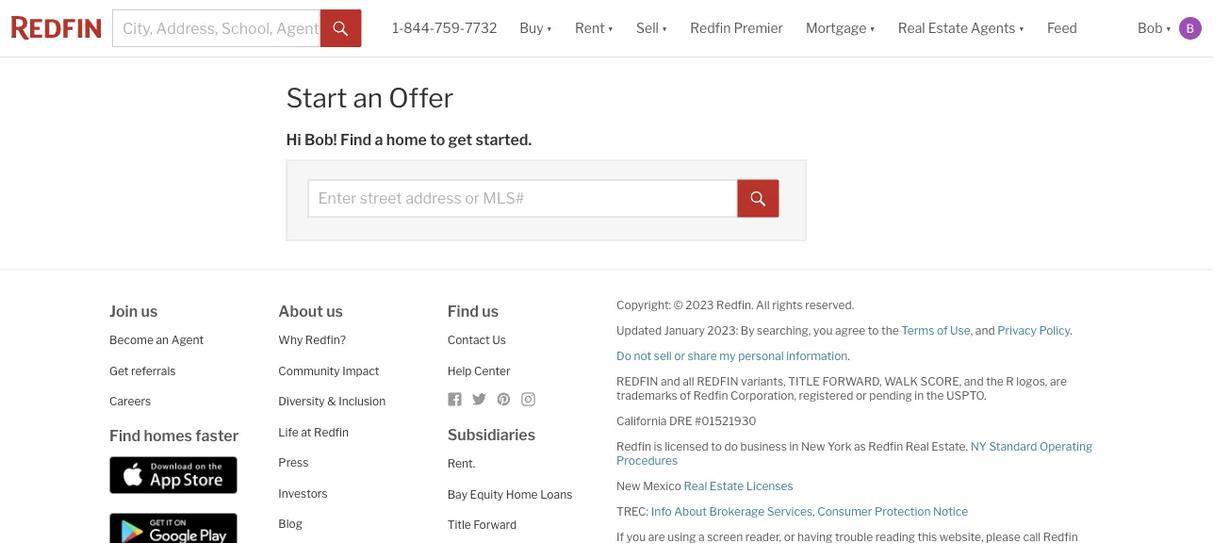 Task type: describe. For each thing, give the bounding box(es) containing it.
0 horizontal spatial ,
[[813, 505, 816, 519]]

and right use
[[976, 324, 996, 338]]

feed
[[1048, 20, 1078, 36]]

referrals
[[131, 364, 176, 378]]

press
[[279, 456, 309, 470]]

is
[[654, 440, 663, 454]]

california
[[617, 414, 667, 428]]

services
[[768, 505, 813, 519]]

us for about us
[[327, 302, 343, 321]]

redfin inside redfin and all redfin variants, title forward, walk score, and the r logos, are trademarks of redfin corporation, registered or pending in the uspto.
[[694, 389, 729, 403]]

home
[[387, 131, 427, 149]]

copyright:
[[617, 298, 672, 312]]

started.
[[476, 131, 532, 149]]

my
[[720, 349, 736, 363]]

join us
[[109, 302, 158, 321]]

mortgage ▾ button
[[795, 0, 887, 57]]

user photo image
[[1180, 17, 1203, 40]]

and left all
[[661, 375, 681, 389]]

updated january 2023: by searching, you agree to the terms of use , and privacy policy .
[[617, 324, 1073, 338]]

trec:
[[617, 505, 649, 519]]

1 vertical spatial in
[[790, 440, 799, 454]]

faster
[[196, 426, 239, 445]]

real estate licenses link
[[684, 480, 794, 493]]

us for find us
[[482, 302, 499, 321]]

find homes faster
[[109, 426, 239, 445]]

rights
[[773, 298, 803, 312]]

not
[[634, 349, 652, 363]]

bob!
[[305, 131, 337, 149]]

1 redfin from the left
[[617, 375, 659, 389]]

0 vertical spatial new
[[802, 440, 826, 454]]

1 horizontal spatial to
[[711, 440, 722, 454]]

0 horizontal spatial estate
[[710, 480, 744, 493]]

sell
[[654, 349, 672, 363]]

licenses
[[747, 480, 794, 493]]

bay
[[448, 488, 468, 501]]

2 vertical spatial the
[[927, 389, 945, 403]]

consumer
[[818, 505, 873, 519]]

ny
[[971, 440, 987, 454]]

▾ for bob ▾
[[1166, 20, 1172, 36]]

help
[[448, 364, 472, 378]]

searching,
[[758, 324, 812, 338]]

buy ▾
[[520, 20, 553, 36]]

ny standard operating procedures
[[617, 440, 1093, 468]]

redfin and all redfin variants, title forward, walk score, and the r logos, are trademarks of redfin corporation, registered or pending in the uspto.
[[617, 375, 1068, 403]]

bay equity home loans button
[[448, 488, 573, 501]]

rent
[[575, 20, 605, 36]]

estate inside dropdown button
[[929, 20, 969, 36]]

get
[[109, 364, 129, 378]]

estate.
[[932, 440, 969, 454]]

7732
[[465, 20, 497, 36]]

privacy policy link
[[998, 324, 1071, 338]]

agree
[[836, 324, 866, 338]]

▾ for sell ▾
[[662, 20, 668, 36]]

become an agent button
[[109, 333, 204, 347]]

diversity
[[279, 395, 325, 408]]

get
[[449, 131, 473, 149]]

blog
[[279, 517, 303, 531]]

home
[[506, 488, 538, 501]]

or inside redfin and all redfin variants, title forward, walk score, and the r logos, are trademarks of redfin corporation, registered or pending in the uspto.
[[856, 389, 868, 403]]

equity
[[470, 488, 504, 501]]

Enter street address or MLS# search field
[[308, 180, 738, 217]]

sell ▾ button
[[625, 0, 679, 57]]

life at redfin button
[[279, 425, 349, 439]]

redfin facebook image
[[448, 392, 463, 407]]

0 vertical spatial to
[[430, 131, 445, 149]]

a
[[375, 131, 383, 149]]

title
[[448, 518, 471, 532]]

brokerage
[[710, 505, 765, 519]]

redfin inside button
[[691, 20, 731, 36]]

why
[[279, 333, 303, 347]]

rent. button
[[448, 457, 476, 471]]

variants,
[[741, 375, 786, 389]]

trec: info about brokerage services , consumer protection notice
[[617, 505, 969, 519]]

all
[[683, 375, 695, 389]]

terms
[[902, 324, 935, 338]]

1 horizontal spatial .
[[1071, 324, 1073, 338]]

sell ▾ button
[[637, 0, 668, 57]]

rent ▾
[[575, 20, 614, 36]]

premier
[[734, 20, 784, 36]]

rent ▾ button
[[564, 0, 625, 57]]

business
[[741, 440, 788, 454]]

0 horizontal spatial or
[[675, 349, 686, 363]]

hi bob! find a home to get started.
[[286, 131, 532, 149]]

1 vertical spatial about
[[675, 505, 707, 519]]

844-
[[404, 20, 435, 36]]

as
[[855, 440, 867, 454]]

759-
[[435, 20, 465, 36]]

become an agent
[[109, 333, 204, 347]]

are
[[1051, 375, 1068, 389]]

mortgage ▾ button
[[806, 0, 876, 57]]

why redfin?
[[279, 333, 346, 347]]

start
[[286, 82, 348, 114]]

submit search image
[[751, 192, 766, 207]]

1 vertical spatial real
[[906, 440, 930, 454]]

homes
[[144, 426, 192, 445]]

consumer protection notice link
[[818, 505, 969, 519]]

loans
[[541, 488, 573, 501]]

corporation,
[[731, 389, 797, 403]]

▾ for buy ▾
[[547, 20, 553, 36]]

an for offer
[[353, 82, 383, 114]]

2023:
[[708, 324, 739, 338]]

uspto.
[[947, 389, 987, 403]]

buy ▾ button
[[520, 0, 553, 57]]

0 horizontal spatial .
[[848, 349, 851, 363]]



Task type: vqa. For each thing, say whether or not it's contained in the screenshot.
Redfin within button
yes



Task type: locate. For each thing, give the bounding box(es) containing it.
1 vertical spatial an
[[156, 333, 169, 347]]

▾ for mortgage ▾
[[870, 20, 876, 36]]

2 horizontal spatial to
[[869, 324, 880, 338]]

find up the contact
[[448, 302, 479, 321]]

2 us from the left
[[327, 302, 343, 321]]

download the redfin app from the google play store image
[[109, 513, 238, 543]]

careers button
[[109, 395, 151, 408]]

1 vertical spatial or
[[856, 389, 868, 403]]

sell
[[637, 20, 659, 36]]

r
[[1007, 375, 1015, 389]]

you
[[814, 324, 833, 338]]

0 vertical spatial of
[[938, 324, 948, 338]]

. right privacy
[[1071, 324, 1073, 338]]

submit search image
[[334, 21, 349, 37]]

personal
[[739, 349, 784, 363]]

an left "agent"
[[156, 333, 169, 347]]

0 vertical spatial or
[[675, 349, 686, 363]]

2 horizontal spatial find
[[448, 302, 479, 321]]

1 horizontal spatial or
[[856, 389, 868, 403]]

hi
[[286, 131, 301, 149]]

1 horizontal spatial the
[[927, 389, 945, 403]]

2 horizontal spatial the
[[987, 375, 1004, 389]]

policy
[[1040, 324, 1071, 338]]

4 ▾ from the left
[[870, 20, 876, 36]]

▾ right agents
[[1019, 20, 1025, 36]]

0 horizontal spatial redfin
[[617, 375, 659, 389]]

0 horizontal spatial to
[[430, 131, 445, 149]]

0 vertical spatial estate
[[929, 20, 969, 36]]

redfin up procedures
[[617, 440, 652, 454]]

real estate agents ▾ button
[[887, 0, 1037, 57]]

0 horizontal spatial new
[[617, 480, 641, 493]]

find left a
[[341, 131, 372, 149]]

0 vertical spatial real
[[899, 20, 926, 36]]

do not sell or share my personal information .
[[617, 349, 851, 363]]

an up a
[[353, 82, 383, 114]]

the left terms
[[882, 324, 900, 338]]

get referrals button
[[109, 364, 176, 378]]

about us
[[279, 302, 343, 321]]

, left privacy
[[971, 324, 974, 338]]

agent
[[171, 333, 204, 347]]

real left estate.
[[906, 440, 930, 454]]

0 horizontal spatial in
[[790, 440, 799, 454]]

community
[[279, 364, 340, 378]]

▾ right buy
[[547, 20, 553, 36]]

in down walk
[[915, 389, 925, 403]]

1 ▾ from the left
[[547, 20, 553, 36]]

score,
[[921, 375, 962, 389]]

1 vertical spatial new
[[617, 480, 641, 493]]

title forward
[[448, 518, 517, 532]]

1 horizontal spatial about
[[675, 505, 707, 519]]

title forward button
[[448, 518, 517, 532]]

1 horizontal spatial redfin
[[697, 375, 739, 389]]

6 ▾ from the left
[[1166, 20, 1172, 36]]

redfin up trademarks
[[617, 375, 659, 389]]

redfin right at
[[314, 425, 349, 439]]

do
[[617, 349, 632, 363]]

1-
[[393, 20, 404, 36]]

1 horizontal spatial in
[[915, 389, 925, 403]]

about up why at bottom left
[[279, 302, 323, 321]]

1 vertical spatial ,
[[813, 505, 816, 519]]

investors button
[[279, 487, 328, 500]]

licensed
[[665, 440, 709, 454]]

become
[[109, 333, 154, 347]]

estate up info about brokerage services link
[[710, 480, 744, 493]]

download the redfin app on the apple app store image
[[109, 456, 238, 494]]

and up the uspto.
[[965, 375, 984, 389]]

1-844-759-7732 link
[[393, 20, 497, 36]]

1 horizontal spatial ,
[[971, 324, 974, 338]]

1 vertical spatial find
[[448, 302, 479, 321]]

redfin is licensed to do business in new york as redfin real estate.
[[617, 440, 971, 454]]

of inside redfin and all redfin variants, title forward, walk score, and the r logos, are trademarks of redfin corporation, registered or pending in the uspto.
[[680, 389, 691, 403]]

bob
[[1139, 20, 1164, 36]]

▾ right 'bob'
[[1166, 20, 1172, 36]]

bay equity home loans
[[448, 488, 573, 501]]

0 horizontal spatial find
[[109, 426, 141, 445]]

1 horizontal spatial of
[[938, 324, 948, 338]]

mortgage ▾
[[806, 20, 876, 36]]

real right the mortgage ▾
[[899, 20, 926, 36]]

redfin pinterest image
[[497, 392, 512, 407]]

1 horizontal spatial an
[[353, 82, 383, 114]]

press button
[[279, 456, 309, 470]]

,
[[971, 324, 974, 338], [813, 505, 816, 519]]

contact us
[[448, 333, 507, 347]]

City, Address, School, Agent, ZIP search field
[[112, 9, 320, 47]]

1 vertical spatial .
[[848, 349, 851, 363]]

buy ▾ button
[[509, 0, 564, 57]]

0 horizontal spatial of
[[680, 389, 691, 403]]

title
[[789, 375, 821, 389]]

3 ▾ from the left
[[662, 20, 668, 36]]

in
[[915, 389, 925, 403], [790, 440, 799, 454]]

use
[[951, 324, 971, 338]]

redfin premier
[[691, 20, 784, 36]]

0 horizontal spatial the
[[882, 324, 900, 338]]

forward,
[[823, 375, 882, 389]]

1 horizontal spatial us
[[327, 302, 343, 321]]

feed button
[[1037, 0, 1127, 57]]

dre
[[670, 414, 693, 428]]

0 vertical spatial an
[[353, 82, 383, 114]]

and
[[976, 324, 996, 338], [661, 375, 681, 389], [965, 375, 984, 389]]

notice
[[934, 505, 969, 519]]

in right business
[[790, 440, 799, 454]]

, left consumer
[[813, 505, 816, 519]]

2 ▾ from the left
[[608, 20, 614, 36]]

0 vertical spatial about
[[279, 302, 323, 321]]

at
[[301, 425, 312, 439]]

0 vertical spatial ,
[[971, 324, 974, 338]]

1 us from the left
[[141, 302, 158, 321]]

bob ▾
[[1139, 20, 1172, 36]]

0 vertical spatial .
[[1071, 324, 1073, 338]]

1 vertical spatial to
[[869, 324, 880, 338]]

join
[[109, 302, 138, 321]]

estate left agents
[[929, 20, 969, 36]]

5 ▾ from the left
[[1019, 20, 1025, 36]]

do
[[725, 440, 738, 454]]

us up redfin?
[[327, 302, 343, 321]]

redfin
[[691, 20, 731, 36], [694, 389, 729, 403], [314, 425, 349, 439], [617, 440, 652, 454], [869, 440, 904, 454]]

new left york
[[802, 440, 826, 454]]

find for find us
[[448, 302, 479, 321]]

real inside dropdown button
[[899, 20, 926, 36]]

3 us from the left
[[482, 302, 499, 321]]

2023
[[686, 298, 715, 312]]

redfin down my
[[697, 375, 739, 389]]

us
[[141, 302, 158, 321], [327, 302, 343, 321], [482, 302, 499, 321]]

0 horizontal spatial an
[[156, 333, 169, 347]]

forward
[[474, 518, 517, 532]]

offer
[[389, 82, 454, 114]]

protection
[[875, 505, 931, 519]]

to left get on the top left
[[430, 131, 445, 149]]

to right agree
[[869, 324, 880, 338]]

redfin down all
[[694, 389, 729, 403]]

1 vertical spatial of
[[680, 389, 691, 403]]

get referrals
[[109, 364, 176, 378]]

find down the careers button on the bottom of the page
[[109, 426, 141, 445]]

2 horizontal spatial us
[[482, 302, 499, 321]]

redfin instagram image
[[521, 392, 536, 407]]

redfin right the as
[[869, 440, 904, 454]]

0 vertical spatial in
[[915, 389, 925, 403]]

0 horizontal spatial us
[[141, 302, 158, 321]]

of left use
[[938, 324, 948, 338]]

or right sell
[[675, 349, 686, 363]]

inclusion
[[339, 395, 386, 408]]

california dre #01521930
[[617, 414, 757, 428]]

us right join
[[141, 302, 158, 321]]

in inside redfin and all redfin variants, title forward, walk score, and the r logos, are trademarks of redfin corporation, registered or pending in the uspto.
[[915, 389, 925, 403]]

why redfin? button
[[279, 333, 346, 347]]

redfin.
[[717, 298, 754, 312]]

redfin left premier
[[691, 20, 731, 36]]

standard
[[990, 440, 1038, 454]]

▾ right rent
[[608, 20, 614, 36]]

operating
[[1040, 440, 1093, 454]]

walk
[[885, 375, 919, 389]]

us up us
[[482, 302, 499, 321]]

2 vertical spatial find
[[109, 426, 141, 445]]

logos,
[[1017, 375, 1048, 389]]

diversity & inclusion
[[279, 395, 386, 408]]

find us
[[448, 302, 499, 321]]

terms of use link
[[902, 324, 971, 338]]

0 vertical spatial find
[[341, 131, 372, 149]]

the down score,
[[927, 389, 945, 403]]

2 vertical spatial to
[[711, 440, 722, 454]]

1 horizontal spatial estate
[[929, 20, 969, 36]]

help center button
[[448, 364, 511, 378]]

. down agree
[[848, 349, 851, 363]]

info
[[651, 505, 672, 519]]

redfin twitter image
[[472, 392, 487, 407]]

an for agent
[[156, 333, 169, 347]]

0 horizontal spatial about
[[279, 302, 323, 321]]

impact
[[343, 364, 380, 378]]

info about brokerage services link
[[651, 505, 813, 519]]

2 vertical spatial real
[[684, 480, 708, 493]]

1 vertical spatial the
[[987, 375, 1004, 389]]

real right mexico
[[684, 480, 708, 493]]

information
[[787, 349, 848, 363]]

rent.
[[448, 457, 476, 471]]

or
[[675, 349, 686, 363], [856, 389, 868, 403]]

&
[[328, 395, 336, 408]]

mexico
[[644, 480, 682, 493]]

all
[[757, 298, 770, 312]]

life
[[279, 425, 299, 439]]

mortgage
[[806, 20, 867, 36]]

1 horizontal spatial new
[[802, 440, 826, 454]]

us
[[493, 333, 507, 347]]

or down the forward, at the right of the page
[[856, 389, 868, 403]]

0 vertical spatial the
[[882, 324, 900, 338]]

to left do
[[711, 440, 722, 454]]

about right the info
[[675, 505, 707, 519]]

the left the r
[[987, 375, 1004, 389]]

1 vertical spatial estate
[[710, 480, 744, 493]]

by
[[741, 324, 755, 338]]

▾ for rent ▾
[[608, 20, 614, 36]]

find
[[341, 131, 372, 149], [448, 302, 479, 321], [109, 426, 141, 445]]

2 redfin from the left
[[697, 375, 739, 389]]

find for find homes faster
[[109, 426, 141, 445]]

new up trec:
[[617, 480, 641, 493]]

▾ right sell
[[662, 20, 668, 36]]

center
[[475, 364, 511, 378]]

privacy
[[998, 324, 1038, 338]]

of down all
[[680, 389, 691, 403]]

redfin?
[[305, 333, 346, 347]]

rent ▾ button
[[575, 0, 614, 57]]

▾ right mortgage
[[870, 20, 876, 36]]

do not sell or share my personal information link
[[617, 349, 848, 363]]

1 horizontal spatial find
[[341, 131, 372, 149]]

us for join us
[[141, 302, 158, 321]]

january
[[665, 324, 705, 338]]



